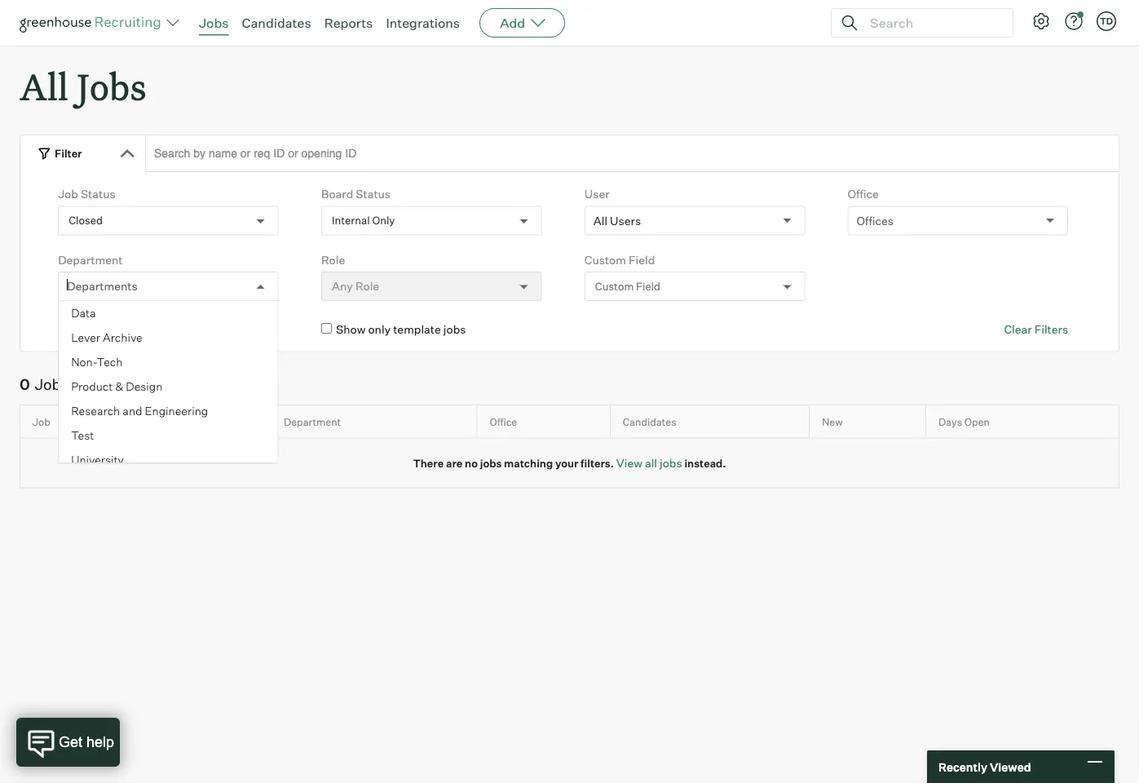 Task type: vqa. For each thing, say whether or not it's contained in the screenshot.


Task type: locate. For each thing, give the bounding box(es) containing it.
jobs right template
[[444, 322, 466, 337]]

engineering
[[145, 404, 208, 418]]

jobs right no
[[480, 457, 502, 470]]

clear
[[1005, 322, 1033, 337]]

jobs
[[130, 322, 153, 337], [444, 322, 466, 337], [660, 456, 683, 470], [480, 457, 502, 470]]

2 status from the left
[[356, 187, 391, 201]]

department
[[58, 253, 123, 267], [284, 415, 341, 428]]

internal
[[332, 214, 370, 227]]

status up closed
[[81, 187, 116, 201]]

field
[[629, 253, 655, 267], [636, 280, 661, 293]]

only right "lever"
[[105, 322, 128, 337]]

1 horizontal spatial only
[[368, 322, 391, 337]]

2 horizontal spatial jobs
[[199, 15, 229, 31]]

req
[[141, 415, 160, 428]]

all left users
[[594, 214, 608, 228]]

2 show from the left
[[336, 322, 366, 337]]

2 only from the left
[[368, 322, 391, 337]]

1 horizontal spatial jobs
[[77, 62, 147, 110]]

product & design option
[[59, 375, 278, 399]]

reports link
[[324, 15, 373, 31]]

view all jobs link
[[617, 456, 683, 470]]

only left template
[[368, 322, 391, 337]]

jobs left i'm
[[130, 322, 153, 337]]

1 horizontal spatial all
[[594, 214, 608, 228]]

office up matching
[[490, 415, 517, 428]]

custom
[[585, 253, 627, 267], [595, 280, 634, 293]]

jobs down greenhouse recruiting image
[[77, 62, 147, 110]]

job up closed
[[58, 187, 78, 201]]

all for all users
[[594, 214, 608, 228]]

1 show from the left
[[73, 322, 102, 337]]

candidates link
[[242, 15, 311, 31]]

jobs right all
[[660, 456, 683, 470]]

0 horizontal spatial all
[[20, 62, 68, 110]]

1 horizontal spatial department
[[284, 415, 341, 428]]

1 horizontal spatial status
[[356, 187, 391, 201]]

users
[[610, 214, 641, 228]]

all for all jobs
[[20, 62, 68, 110]]

1 vertical spatial candidates
[[623, 415, 677, 428]]

0 vertical spatial jobs
[[199, 15, 229, 31]]

0 horizontal spatial office
[[490, 415, 517, 428]]

0 vertical spatial custom
[[585, 253, 627, 267]]

status up internal only
[[356, 187, 391, 201]]

product & design
[[71, 380, 163, 394]]

jobs for all jobs
[[77, 62, 147, 110]]

all jobs
[[20, 62, 147, 110]]

0 horizontal spatial show
[[73, 322, 102, 337]]

office
[[848, 187, 879, 201], [490, 415, 517, 428]]

0 horizontal spatial jobs
[[35, 375, 69, 394]]

only
[[105, 322, 128, 337], [368, 322, 391, 337]]

show down data
[[73, 322, 102, 337]]

research and engineering option
[[59, 399, 278, 424]]

list box
[[59, 301, 278, 473]]

0 horizontal spatial only
[[105, 322, 128, 337]]

job
[[58, 187, 78, 201], [33, 415, 50, 428]]

all up filter
[[20, 62, 68, 110]]

None field
[[67, 273, 71, 300]]

offices
[[857, 214, 894, 228]]

clear filters
[[1005, 322, 1069, 337]]

1 vertical spatial field
[[636, 280, 661, 293]]

show
[[73, 322, 102, 337], [336, 322, 366, 337]]

days
[[939, 415, 963, 428]]

filter
[[55, 147, 82, 160]]

there
[[413, 457, 444, 470]]

status for board status
[[356, 187, 391, 201]]

1 horizontal spatial office
[[848, 187, 879, 201]]

0 horizontal spatial status
[[81, 187, 116, 201]]

custom field
[[585, 253, 655, 267], [595, 280, 661, 293]]

jobs
[[199, 15, 229, 31], [77, 62, 147, 110], [35, 375, 69, 394]]

no
[[465, 457, 478, 470]]

closed
[[69, 214, 103, 227]]

0 vertical spatial job
[[58, 187, 78, 201]]

configure image
[[1032, 11, 1052, 31]]

matching
[[504, 457, 553, 470]]

board status
[[321, 187, 391, 201]]

2 vertical spatial jobs
[[35, 375, 69, 394]]

candidates
[[242, 15, 311, 31], [623, 415, 677, 428]]

Show only template jobs checkbox
[[321, 323, 332, 334]]

show for show only jobs i'm following
[[73, 322, 102, 337]]

1 vertical spatial all
[[594, 214, 608, 228]]

show right 'show only template jobs' checkbox at the left of the page
[[336, 322, 366, 337]]

custom field down 'all users'
[[585, 253, 655, 267]]

recently viewed
[[939, 760, 1032, 774]]

office up offices on the right of page
[[848, 187, 879, 201]]

filters
[[1035, 322, 1069, 337]]

0 vertical spatial department
[[58, 253, 123, 267]]

0 horizontal spatial job
[[33, 415, 50, 428]]

candidates up view all jobs "link" at bottom
[[623, 415, 677, 428]]

Search text field
[[866, 11, 999, 35]]

1 status from the left
[[81, 187, 116, 201]]

0 vertical spatial all
[[20, 62, 68, 110]]

1 horizontal spatial show
[[336, 322, 366, 337]]

0 jobs
[[20, 375, 69, 394]]

0 horizontal spatial department
[[58, 253, 123, 267]]

jobs left candidates 'link'
[[199, 15, 229, 31]]

lever archive option
[[59, 326, 278, 350]]

0 horizontal spatial candidates
[[242, 15, 311, 31]]

archive
[[103, 331, 142, 345]]

clear filters link
[[1005, 322, 1069, 338]]

status
[[81, 187, 116, 201], [356, 187, 391, 201]]

show for show only template jobs
[[336, 322, 366, 337]]

job for job status
[[58, 187, 78, 201]]

new
[[822, 415, 843, 428]]

jobs right 0
[[35, 375, 69, 394]]

add
[[500, 15, 526, 31]]

1 only from the left
[[105, 322, 128, 337]]

1 vertical spatial job
[[33, 415, 50, 428]]

td button
[[1094, 8, 1120, 34]]

1 horizontal spatial job
[[58, 187, 78, 201]]

instead.
[[685, 457, 727, 470]]

all
[[20, 62, 68, 110], [594, 214, 608, 228]]

non-
[[71, 355, 97, 369]]

td button
[[1097, 11, 1117, 31]]

1 vertical spatial jobs
[[77, 62, 147, 110]]

jobs for 0 jobs
[[35, 375, 69, 394]]

custom field down users
[[595, 280, 661, 293]]

1 vertical spatial custom
[[595, 280, 634, 293]]

integrations link
[[386, 15, 460, 31]]

filters.
[[581, 457, 614, 470]]

job down 0 jobs
[[33, 415, 50, 428]]

candidates right jobs link
[[242, 15, 311, 31]]

tech
[[97, 355, 123, 369]]

1 horizontal spatial candidates
[[623, 415, 677, 428]]



Task type: describe. For each thing, give the bounding box(es) containing it.
user
[[585, 187, 610, 201]]

research and engineering
[[71, 404, 208, 418]]

greenhouse recruiting image
[[20, 13, 166, 33]]

lever
[[71, 331, 100, 345]]

departments
[[67, 279, 138, 293]]

data option
[[59, 301, 278, 326]]

show only jobs i'm following
[[73, 322, 222, 337]]

job for job
[[33, 415, 50, 428]]

1 vertical spatial department
[[284, 415, 341, 428]]

design
[[126, 380, 163, 394]]

template
[[393, 322, 441, 337]]

view
[[617, 456, 643, 470]]

add button
[[480, 8, 566, 38]]

university option
[[59, 448, 278, 473]]

show only template jobs
[[336, 322, 466, 337]]

there are no jobs matching your filters. view all jobs instead.
[[413, 456, 727, 470]]

0
[[20, 375, 30, 394]]

job status
[[58, 187, 116, 201]]

1 vertical spatial custom field
[[595, 280, 661, 293]]

following
[[174, 322, 222, 337]]

jobs link
[[199, 15, 229, 31]]

are
[[446, 457, 463, 470]]

i'm
[[155, 322, 171, 337]]

reports
[[324, 15, 373, 31]]

list box containing data
[[59, 301, 278, 473]]

only for template
[[368, 322, 391, 337]]

role
[[321, 253, 345, 267]]

only for jobs
[[105, 322, 128, 337]]

non-tech
[[71, 355, 123, 369]]

and
[[123, 404, 142, 418]]

board
[[321, 187, 353, 201]]

lever archive
[[71, 331, 142, 345]]

0 vertical spatial field
[[629, 253, 655, 267]]

0 vertical spatial office
[[848, 187, 879, 201]]

product
[[71, 380, 113, 394]]

all
[[645, 456, 658, 470]]

recently
[[939, 760, 988, 774]]

research
[[71, 404, 120, 418]]

viewed
[[990, 760, 1032, 774]]

internal only
[[332, 214, 395, 227]]

status for job status
[[81, 187, 116, 201]]

only
[[372, 214, 395, 227]]

jobs inside "there are no jobs matching your filters. view all jobs instead."
[[480, 457, 502, 470]]

td
[[1101, 16, 1114, 27]]

open
[[965, 415, 990, 428]]

days open
[[939, 415, 990, 428]]

0 vertical spatial candidates
[[242, 15, 311, 31]]

non-tech option
[[59, 350, 278, 375]]

req id
[[141, 415, 173, 428]]

test option
[[59, 424, 278, 448]]

1 vertical spatial office
[[490, 415, 517, 428]]

all users option
[[594, 214, 641, 228]]

Search by name or req ID or opening ID text field
[[145, 135, 1120, 172]]

&
[[115, 380, 123, 394]]

university
[[71, 453, 124, 467]]

id
[[162, 415, 173, 428]]

integrations
[[386, 15, 460, 31]]

data
[[71, 306, 96, 320]]

your
[[556, 457, 579, 470]]

test
[[71, 428, 94, 443]]

all users
[[594, 214, 641, 228]]

0 vertical spatial custom field
[[585, 253, 655, 267]]



